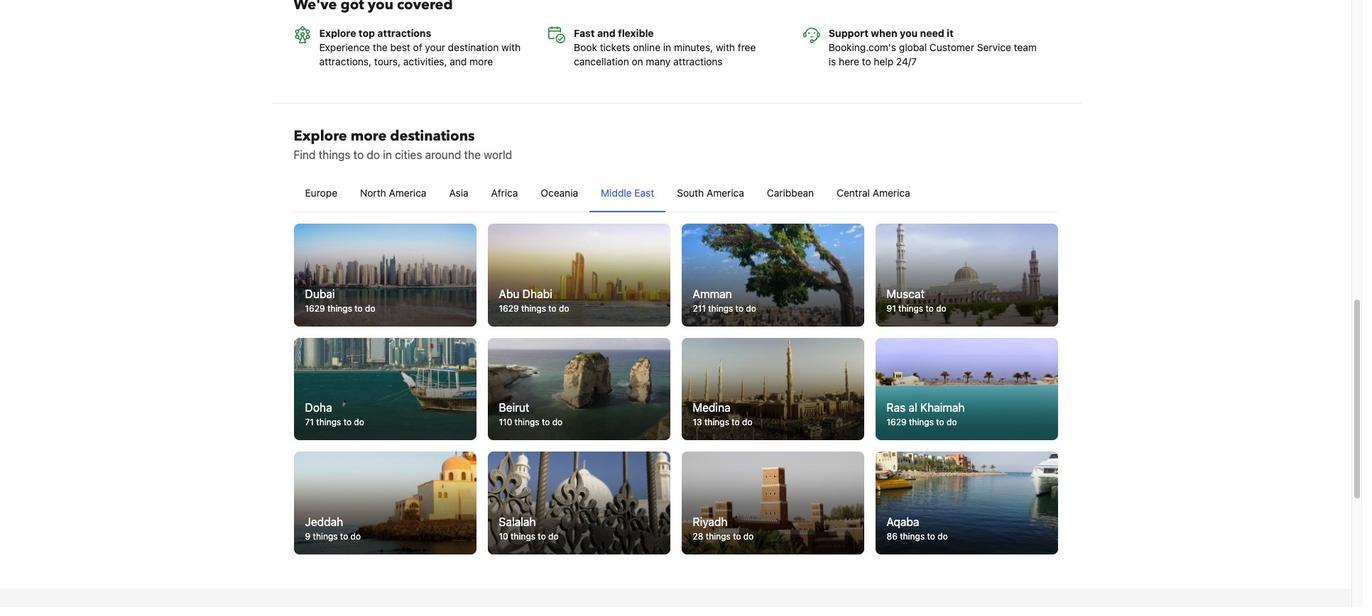 Task type: vqa. For each thing, say whether or not it's contained in the screenshot.


Task type: describe. For each thing, give the bounding box(es) containing it.
jeddah image
[[294, 452, 476, 555]]

minutes,
[[674, 41, 713, 53]]

many
[[646, 56, 671, 68]]

medina
[[693, 402, 731, 414]]

to inside support when you need it booking.com's global customer service team is here to help 24/7
[[862, 56, 871, 68]]

amman 211 things to do
[[693, 288, 756, 314]]

muscat 91 things to do
[[887, 288, 946, 314]]

explore more destinations find things to do in cities around the world
[[294, 127, 512, 161]]

10
[[499, 531, 508, 542]]

dubai
[[305, 288, 335, 300]]

more inside explore top attractions experience the best of your destination with attractions, tours, activities, and more
[[470, 56, 493, 68]]

9
[[305, 531, 310, 542]]

find
[[294, 149, 316, 161]]

do for jeddah
[[351, 531, 361, 542]]

attractions inside explore top attractions experience the best of your destination with attractions, tours, activities, and more
[[377, 27, 431, 39]]

around
[[425, 149, 461, 161]]

oceania
[[541, 187, 578, 199]]

explore for explore more destinations
[[294, 127, 347, 146]]

things for medina
[[705, 417, 729, 428]]

1629 inside abu dhabi 1629 things to do
[[499, 303, 519, 314]]

destinations
[[390, 127, 475, 146]]

cancellation
[[574, 56, 629, 68]]

world
[[484, 149, 512, 161]]

things for amman
[[708, 303, 733, 314]]

best
[[390, 41, 410, 53]]

attractions inside fast and flexible book tickets online in minutes, with free cancellation on many attractions
[[673, 56, 723, 68]]

medina 13 things to do
[[693, 402, 752, 428]]

need
[[920, 27, 944, 39]]

with inside explore top attractions experience the best of your destination with attractions, tours, activities, and more
[[501, 41, 521, 53]]

24/7
[[896, 56, 917, 68]]

riyadh 28 things to do
[[693, 516, 754, 542]]

things inside explore more destinations find things to do in cities around the world
[[319, 149, 350, 161]]

of
[[413, 41, 422, 53]]

do for aqaba
[[938, 531, 948, 542]]

do for dubai
[[365, 303, 375, 314]]

team
[[1014, 41, 1037, 53]]

salalah
[[499, 516, 536, 528]]

do for salalah
[[548, 531, 559, 542]]

to for amman
[[735, 303, 744, 314]]

when
[[871, 27, 897, 39]]

do for amman
[[746, 303, 756, 314]]

211
[[693, 303, 706, 314]]

do inside explore more destinations find things to do in cities around the world
[[367, 149, 380, 161]]

things for riyadh
[[706, 531, 731, 542]]

america for south america
[[707, 187, 744, 199]]

africa
[[491, 187, 518, 199]]

central america button
[[825, 175, 922, 212]]

south america button
[[666, 175, 756, 212]]

middle
[[601, 187, 632, 199]]

it
[[947, 27, 954, 39]]

things for beirut
[[515, 417, 539, 428]]

north america button
[[349, 175, 438, 212]]

things for dubai
[[327, 303, 352, 314]]

dhabi
[[522, 288, 552, 300]]

do for riyadh
[[743, 531, 754, 542]]

tab list containing europe
[[294, 175, 1058, 213]]

asia button
[[438, 175, 480, 212]]

destination
[[448, 41, 499, 53]]

doha
[[305, 402, 332, 414]]

ras al khaimah 1629 things to do
[[887, 402, 965, 428]]

caribbean button
[[756, 175, 825, 212]]

you
[[900, 27, 918, 39]]

booking.com's
[[829, 41, 896, 53]]

africa button
[[480, 175, 529, 212]]

jeddah 9 things to do
[[305, 516, 361, 542]]

al
[[909, 402, 917, 414]]

fast
[[574, 27, 595, 39]]

things inside abu dhabi 1629 things to do
[[521, 303, 546, 314]]

doha image
[[294, 338, 476, 441]]

muscat
[[887, 288, 925, 300]]

tickets
[[600, 41, 630, 53]]

online
[[633, 41, 661, 53]]

86
[[887, 531, 898, 542]]

south
[[677, 187, 704, 199]]

to for dubai
[[355, 303, 363, 314]]

the inside explore top attractions experience the best of your destination with attractions, tours, activities, and more
[[373, 41, 388, 53]]

to for medina
[[732, 417, 740, 428]]

and inside fast and flexible book tickets online in minutes, with free cancellation on many attractions
[[597, 27, 616, 39]]

in inside explore more destinations find things to do in cities around the world
[[383, 149, 392, 161]]

things inside ras al khaimah 1629 things to do
[[909, 417, 934, 428]]

to for salalah
[[538, 531, 546, 542]]

on
[[632, 56, 643, 68]]

muscat image
[[875, 224, 1058, 327]]

salalah image
[[488, 452, 670, 555]]

south america
[[677, 187, 744, 199]]

global
[[899, 41, 927, 53]]

things for muscat
[[898, 303, 923, 314]]

to inside abu dhabi 1629 things to do
[[549, 303, 557, 314]]

experience
[[319, 41, 370, 53]]

central america
[[837, 187, 910, 199]]



Task type: locate. For each thing, give the bounding box(es) containing it.
support
[[829, 27, 868, 39]]

to inside amman 211 things to do
[[735, 303, 744, 314]]

amman
[[693, 288, 732, 300]]

things inside the riyadh 28 things to do
[[706, 531, 731, 542]]

free
[[738, 41, 756, 53]]

middle east button
[[590, 175, 666, 212]]

aqaba 86 things to do
[[887, 516, 948, 542]]

do inside jeddah 9 things to do
[[351, 531, 361, 542]]

1629 down abu
[[499, 303, 519, 314]]

here
[[839, 56, 859, 68]]

jeddah
[[305, 516, 343, 528]]

things down amman
[[708, 303, 733, 314]]

beirut
[[499, 402, 529, 414]]

north america
[[360, 187, 426, 199]]

1 horizontal spatial and
[[597, 27, 616, 39]]

explore top attractions experience the best of your destination with attractions, tours, activities, and more
[[319, 27, 521, 68]]

things inside beirut 110 things to do
[[515, 417, 539, 428]]

1 vertical spatial and
[[450, 56, 467, 68]]

to for beirut
[[542, 417, 550, 428]]

to inside dubai 1629 things to do
[[355, 303, 363, 314]]

1 horizontal spatial america
[[707, 187, 744, 199]]

1 horizontal spatial more
[[470, 56, 493, 68]]

do for muscat
[[936, 303, 946, 314]]

to inside beirut 110 things to do
[[542, 417, 550, 428]]

with
[[501, 41, 521, 53], [716, 41, 735, 53]]

with left free
[[716, 41, 735, 53]]

cities
[[395, 149, 422, 161]]

things for salalah
[[511, 531, 535, 542]]

explore
[[319, 27, 356, 39], [294, 127, 347, 146]]

dubai image
[[294, 224, 476, 327]]

europe button
[[294, 175, 349, 212]]

do inside the riyadh 28 things to do
[[743, 531, 754, 542]]

to inside medina 13 things to do
[[732, 417, 740, 428]]

to for muscat
[[926, 303, 934, 314]]

to inside the riyadh 28 things to do
[[733, 531, 741, 542]]

0 vertical spatial attractions
[[377, 27, 431, 39]]

2 horizontal spatial 1629
[[887, 417, 907, 428]]

aqaba
[[887, 516, 919, 528]]

to
[[862, 56, 871, 68], [353, 149, 364, 161], [355, 303, 363, 314], [549, 303, 557, 314], [735, 303, 744, 314], [926, 303, 934, 314], [343, 417, 352, 428], [542, 417, 550, 428], [732, 417, 740, 428], [936, 417, 944, 428], [340, 531, 348, 542], [538, 531, 546, 542], [733, 531, 741, 542], [927, 531, 935, 542]]

riyadh image
[[681, 452, 864, 555]]

to for doha
[[343, 417, 352, 428]]

things inside muscat 91 things to do
[[898, 303, 923, 314]]

0 vertical spatial explore
[[319, 27, 356, 39]]

your
[[425, 41, 445, 53]]

america for north america
[[389, 187, 426, 199]]

to inside ras al khaimah 1629 things to do
[[936, 417, 944, 428]]

1629 down ras
[[887, 417, 907, 428]]

the inside explore more destinations find things to do in cities around the world
[[464, 149, 481, 161]]

khaimah
[[920, 402, 965, 414]]

to inside aqaba 86 things to do
[[927, 531, 935, 542]]

1 vertical spatial more
[[351, 127, 387, 146]]

explore inside explore more destinations find things to do in cities around the world
[[294, 127, 347, 146]]

do inside muscat 91 things to do
[[936, 303, 946, 314]]

top
[[359, 27, 375, 39]]

do for doha
[[354, 417, 364, 428]]

to inside muscat 91 things to do
[[926, 303, 934, 314]]

in left cities
[[383, 149, 392, 161]]

do inside amman 211 things to do
[[746, 303, 756, 314]]

do
[[367, 149, 380, 161], [365, 303, 375, 314], [559, 303, 569, 314], [746, 303, 756, 314], [936, 303, 946, 314], [354, 417, 364, 428], [552, 417, 563, 428], [742, 417, 752, 428], [947, 417, 957, 428], [351, 531, 361, 542], [548, 531, 559, 542], [743, 531, 754, 542], [938, 531, 948, 542]]

0 horizontal spatial 1629
[[305, 303, 325, 314]]

things down medina
[[705, 417, 729, 428]]

110
[[499, 417, 512, 428]]

71
[[305, 417, 314, 428]]

things for aqaba
[[900, 531, 925, 542]]

1 vertical spatial explore
[[294, 127, 347, 146]]

0 vertical spatial the
[[373, 41, 388, 53]]

europe
[[305, 187, 337, 199]]

things down salalah
[[511, 531, 535, 542]]

explore up experience
[[319, 27, 356, 39]]

0 horizontal spatial the
[[373, 41, 388, 53]]

do inside dubai 1629 things to do
[[365, 303, 375, 314]]

things inside dubai 1629 things to do
[[327, 303, 352, 314]]

customer
[[930, 41, 974, 53]]

america for central america
[[873, 187, 910, 199]]

do inside aqaba 86 things to do
[[938, 531, 948, 542]]

1629 inside dubai 1629 things to do
[[305, 303, 325, 314]]

1 america from the left
[[389, 187, 426, 199]]

activities,
[[403, 56, 447, 68]]

east
[[635, 187, 654, 199]]

0 horizontal spatial america
[[389, 187, 426, 199]]

the left the world
[[464, 149, 481, 161]]

to inside doha 71 things to do
[[343, 417, 352, 428]]

things for doha
[[316, 417, 341, 428]]

doha 71 things to do
[[305, 402, 364, 428]]

91
[[887, 303, 896, 314]]

do for beirut
[[552, 417, 563, 428]]

0 horizontal spatial more
[[351, 127, 387, 146]]

dubai 1629 things to do
[[305, 288, 375, 314]]

abu
[[499, 288, 520, 300]]

things down beirut
[[515, 417, 539, 428]]

explore up find
[[294, 127, 347, 146]]

3 america from the left
[[873, 187, 910, 199]]

2 america from the left
[[707, 187, 744, 199]]

things down riyadh
[[706, 531, 731, 542]]

caribbean
[[767, 187, 814, 199]]

explore inside explore top attractions experience the best of your destination with attractions, tours, activities, and more
[[319, 27, 356, 39]]

1629 inside ras al khaimah 1629 things to do
[[887, 417, 907, 428]]

things
[[319, 149, 350, 161], [327, 303, 352, 314], [521, 303, 546, 314], [708, 303, 733, 314], [898, 303, 923, 314], [316, 417, 341, 428], [515, 417, 539, 428], [705, 417, 729, 428], [909, 417, 934, 428], [313, 531, 338, 542], [511, 531, 535, 542], [706, 531, 731, 542], [900, 531, 925, 542]]

0 horizontal spatial in
[[383, 149, 392, 161]]

north
[[360, 187, 386, 199]]

things inside jeddah 9 things to do
[[313, 531, 338, 542]]

salalah 10 things to do
[[499, 516, 559, 542]]

ras al khaimah image
[[875, 338, 1058, 441]]

medina image
[[681, 338, 864, 441]]

1629 down dubai
[[305, 303, 325, 314]]

with right the destination
[[501, 41, 521, 53]]

explore for explore top attractions
[[319, 27, 356, 39]]

in up many on the top
[[663, 41, 671, 53]]

to for jeddah
[[340, 531, 348, 542]]

america
[[389, 187, 426, 199], [707, 187, 744, 199], [873, 187, 910, 199]]

book
[[574, 41, 597, 53]]

is
[[829, 56, 836, 68]]

more inside explore more destinations find things to do in cities around the world
[[351, 127, 387, 146]]

things down doha
[[316, 417, 341, 428]]

things down dubai
[[327, 303, 352, 314]]

more down the destination
[[470, 56, 493, 68]]

1 horizontal spatial with
[[716, 41, 735, 53]]

1 vertical spatial in
[[383, 149, 392, 161]]

2 with from the left
[[716, 41, 735, 53]]

things down muscat at right top
[[898, 303, 923, 314]]

2 horizontal spatial america
[[873, 187, 910, 199]]

1 vertical spatial the
[[464, 149, 481, 161]]

1 with from the left
[[501, 41, 521, 53]]

to inside jeddah 9 things to do
[[340, 531, 348, 542]]

attractions up best
[[377, 27, 431, 39]]

beirut 110 things to do
[[499, 402, 563, 428]]

tours,
[[374, 56, 401, 68]]

support when you need it booking.com's global customer service team is here to help 24/7
[[829, 27, 1037, 68]]

the up tours,
[[373, 41, 388, 53]]

tab list
[[294, 175, 1058, 213]]

do inside abu dhabi 1629 things to do
[[559, 303, 569, 314]]

more
[[470, 56, 493, 68], [351, 127, 387, 146]]

more up north at the top left of the page
[[351, 127, 387, 146]]

things down dhabi
[[521, 303, 546, 314]]

aqaba image
[[875, 452, 1058, 555]]

middle east
[[601, 187, 654, 199]]

amman image
[[681, 224, 864, 327]]

things inside 'salalah 10 things to do'
[[511, 531, 535, 542]]

1 horizontal spatial attractions
[[673, 56, 723, 68]]

1 horizontal spatial the
[[464, 149, 481, 161]]

to for riyadh
[[733, 531, 741, 542]]

things down al
[[909, 417, 934, 428]]

and inside explore top attractions experience the best of your destination with attractions, tours, activities, and more
[[450, 56, 467, 68]]

riyadh
[[693, 516, 728, 528]]

do inside medina 13 things to do
[[742, 417, 752, 428]]

america right central at the top
[[873, 187, 910, 199]]

things inside doha 71 things to do
[[316, 417, 341, 428]]

to inside 'salalah 10 things to do'
[[538, 531, 546, 542]]

abu dhabi 1629 things to do
[[499, 288, 569, 314]]

abu dhabi image
[[488, 224, 670, 327]]

to for aqaba
[[927, 531, 935, 542]]

in
[[663, 41, 671, 53], [383, 149, 392, 161]]

things inside medina 13 things to do
[[705, 417, 729, 428]]

with inside fast and flexible book tickets online in minutes, with free cancellation on many attractions
[[716, 41, 735, 53]]

do for medina
[[742, 417, 752, 428]]

help
[[874, 56, 894, 68]]

asia
[[449, 187, 469, 199]]

america right south
[[707, 187, 744, 199]]

oceania button
[[529, 175, 590, 212]]

0 vertical spatial in
[[663, 41, 671, 53]]

0 horizontal spatial and
[[450, 56, 467, 68]]

1 vertical spatial attractions
[[673, 56, 723, 68]]

attractions down the minutes,
[[673, 56, 723, 68]]

attractions,
[[319, 56, 372, 68]]

do inside 'salalah 10 things to do'
[[548, 531, 559, 542]]

flexible
[[618, 27, 654, 39]]

0 vertical spatial more
[[470, 56, 493, 68]]

0 horizontal spatial attractions
[[377, 27, 431, 39]]

central
[[837, 187, 870, 199]]

do inside doha 71 things to do
[[354, 417, 364, 428]]

do inside ras al khaimah 1629 things to do
[[947, 417, 957, 428]]

and
[[597, 27, 616, 39], [450, 56, 467, 68]]

28
[[693, 531, 703, 542]]

america right north at the top left of the page
[[389, 187, 426, 199]]

service
[[977, 41, 1011, 53]]

fast and flexible book tickets online in minutes, with free cancellation on many attractions
[[574, 27, 756, 68]]

things for jeddah
[[313, 531, 338, 542]]

to inside explore more destinations find things to do in cities around the world
[[353, 149, 364, 161]]

1 horizontal spatial in
[[663, 41, 671, 53]]

beirut image
[[488, 338, 670, 441]]

attractions
[[377, 27, 431, 39], [673, 56, 723, 68]]

things down jeddah
[[313, 531, 338, 542]]

things inside amman 211 things to do
[[708, 303, 733, 314]]

things down aqaba
[[900, 531, 925, 542]]

1 horizontal spatial 1629
[[499, 303, 519, 314]]

and up tickets
[[597, 27, 616, 39]]

things right find
[[319, 149, 350, 161]]

0 vertical spatial and
[[597, 27, 616, 39]]

1629
[[305, 303, 325, 314], [499, 303, 519, 314], [887, 417, 907, 428]]

do inside beirut 110 things to do
[[552, 417, 563, 428]]

in inside fast and flexible book tickets online in minutes, with free cancellation on many attractions
[[663, 41, 671, 53]]

things inside aqaba 86 things to do
[[900, 531, 925, 542]]

0 horizontal spatial with
[[501, 41, 521, 53]]

and down the destination
[[450, 56, 467, 68]]

13
[[693, 417, 702, 428]]



